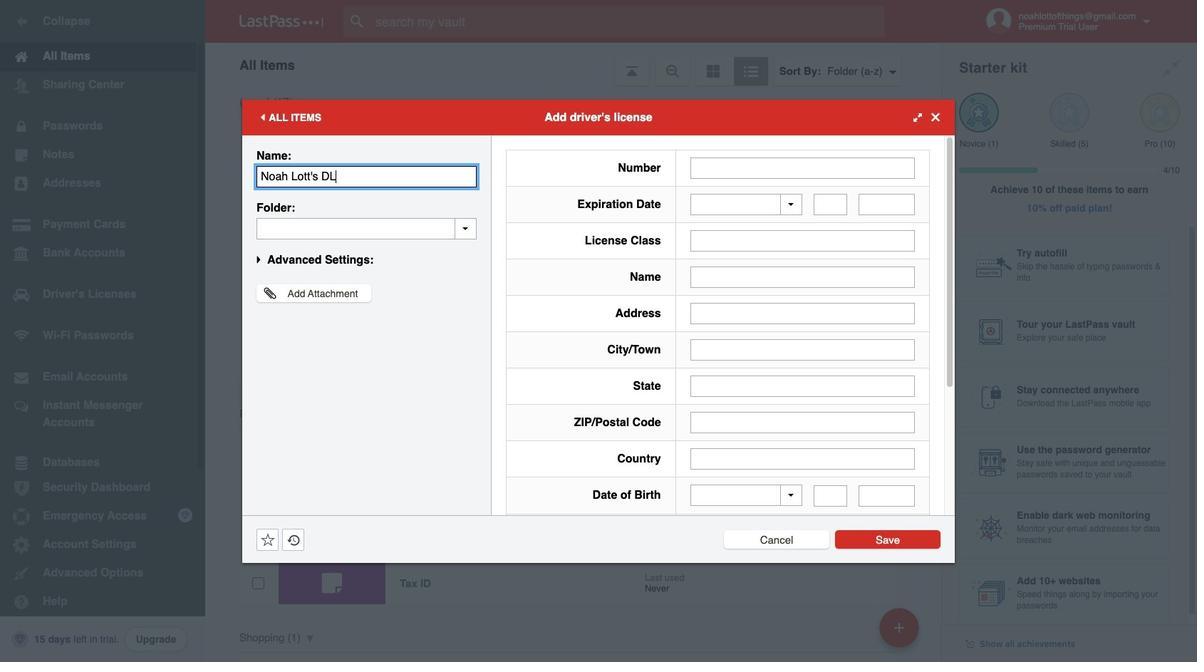 Task type: locate. For each thing, give the bounding box(es) containing it.
None text field
[[691, 157, 916, 179], [814, 194, 848, 215], [859, 194, 916, 215], [691, 267, 916, 288], [691, 376, 916, 397], [691, 412, 916, 434], [691, 449, 916, 470], [814, 485, 848, 507], [859, 485, 916, 507], [691, 157, 916, 179], [814, 194, 848, 215], [859, 194, 916, 215], [691, 267, 916, 288], [691, 376, 916, 397], [691, 412, 916, 434], [691, 449, 916, 470], [814, 485, 848, 507], [859, 485, 916, 507]]

search my vault text field
[[344, 6, 913, 37]]

None text field
[[257, 166, 477, 187], [257, 218, 477, 239], [691, 230, 916, 252], [691, 303, 916, 324], [691, 339, 916, 361], [257, 166, 477, 187], [257, 218, 477, 239], [691, 230, 916, 252], [691, 303, 916, 324], [691, 339, 916, 361]]

lastpass image
[[240, 15, 324, 28]]

Search search field
[[344, 6, 913, 37]]

dialog
[[242, 99, 956, 662]]

new item navigation
[[875, 604, 928, 662]]



Task type: describe. For each thing, give the bounding box(es) containing it.
vault options navigation
[[205, 43, 943, 86]]

new item image
[[895, 623, 905, 633]]

main navigation navigation
[[0, 0, 205, 662]]



Task type: vqa. For each thing, say whether or not it's contained in the screenshot.
"New item" icon on the right of the page
yes



